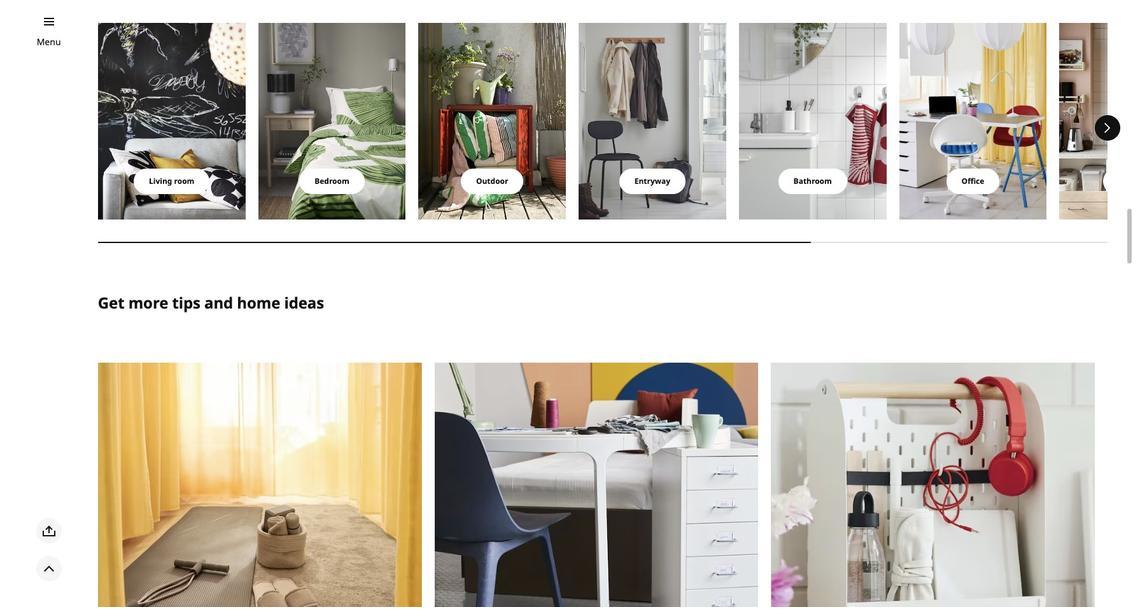 Task type: vqa. For each thing, say whether or not it's contained in the screenshot.
"kb"
no



Task type: locate. For each thing, give the bounding box(es) containing it.
living room button
[[134, 169, 210, 194]]

living room list item
[[98, 23, 246, 220]]

on a budget tips page image
[[435, 363, 759, 608]]

list item
[[1060, 23, 1134, 220]]

menu
[[37, 36, 61, 48]]

outdoor gallery page image
[[419, 23, 566, 220]]

bathroom
[[794, 176, 832, 187]]

tips
[[172, 292, 201, 313]]

how to tips page image
[[771, 363, 1095, 608]]

menu button
[[37, 35, 61, 49]]

bedroom list item
[[258, 23, 406, 220]]

entryway
[[635, 176, 671, 187]]

home
[[237, 292, 280, 313]]

scrollbar
[[98, 235, 1108, 250]]

office button
[[947, 169, 1000, 194]]

get
[[98, 292, 125, 313]]

entryway list item
[[579, 23, 727, 220]]

office list item
[[900, 23, 1047, 220]]

living room
[[149, 176, 195, 187]]

get more tips and home ideas
[[98, 292, 324, 313]]

bedroom button
[[299, 169, 365, 194]]



Task type: describe. For each thing, give the bounding box(es) containing it.
bathroom list item
[[739, 23, 887, 220]]

outdoor list item
[[419, 23, 566, 220]]

collaberation on healthy and sustainable living image
[[98, 363, 422, 608]]

bedroom
[[315, 176, 350, 187]]

kitchen tips and guides page image
[[1060, 23, 1134, 220]]

room
[[174, 176, 195, 187]]

office tips gallery page image
[[900, 23, 1047, 220]]

ideas
[[284, 292, 324, 313]]

office
[[962, 176, 985, 187]]

entryway button
[[620, 169, 686, 194]]

bathroom tips gallery image
[[739, 23, 887, 220]]

bedroom gallery page image
[[258, 23, 406, 220]]

living
[[149, 176, 172, 187]]

bathroom button
[[779, 169, 848, 194]]

living room gallery page image
[[98, 23, 246, 220]]

and
[[204, 292, 233, 313]]

more
[[128, 292, 168, 313]]

hallway tips gallery page image
[[579, 23, 727, 220]]

outdoor button
[[461, 169, 524, 194]]

outdoor
[[476, 176, 509, 187]]



